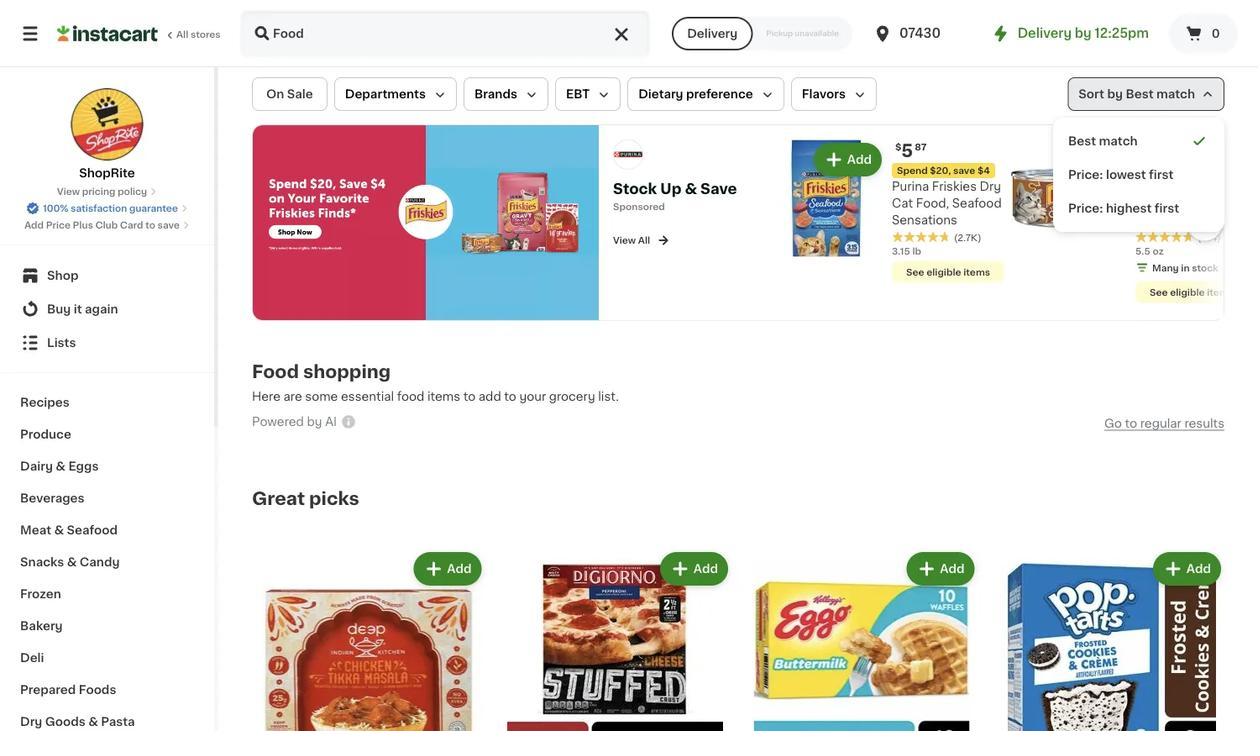 Task type: locate. For each thing, give the bounding box(es) containing it.
shoprite
[[79, 167, 135, 179]]

see down many
[[1150, 287, 1168, 296]]

friskies inside $ spend $20, save $4 purina friskies gravy wet cat food, extra gravy chunky with chicken in savory gravy
[[1176, 180, 1221, 192]]

2 $20, from the left
[[1174, 166, 1195, 175]]

3.15 lb
[[892, 246, 922, 255]]

1 vertical spatial best
[[1069, 135, 1097, 147]]

& left pasta
[[88, 716, 98, 728]]

2 horizontal spatial save
[[1197, 166, 1219, 175]]

price: down best match
[[1069, 169, 1104, 181]]

0 horizontal spatial delivery
[[688, 28, 738, 39]]

1 horizontal spatial by
[[1075, 27, 1092, 39]]

delivery up dietary preference dropdown button
[[688, 28, 738, 39]]

see eligible items down lb at the right
[[907, 267, 991, 276]]

0 vertical spatial match
[[1157, 88, 1196, 100]]

bakery link
[[10, 610, 204, 642]]

gravy
[[1136, 197, 1171, 209], [1206, 214, 1240, 226], [1136, 264, 1171, 276]]

food, up chunky
[[1136, 214, 1169, 226]]

by left the 12:25pm
[[1075, 27, 1092, 39]]

eligible for purina friskies gravy wet cat food, extra gravy chunky with chicken in savory gravy
[[1171, 287, 1205, 296]]

$ 5 87
[[896, 141, 927, 159]]

friskies down spend $20, save $4
[[933, 180, 977, 192]]

ai
[[325, 416, 337, 428]]

1 horizontal spatial purina
[[1136, 180, 1173, 192]]

see eligible items button down lb at the right
[[892, 261, 1005, 282]]

price: left highest
[[1069, 203, 1104, 214]]

see eligible items button down many in stock
[[1136, 281, 1249, 303]]

spend down $ 5 87
[[897, 166, 928, 175]]

chunky
[[1136, 231, 1181, 243]]

produce
[[20, 429, 71, 440]]

2 horizontal spatial by
[[1108, 88, 1123, 100]]

by left ai
[[307, 416, 322, 428]]

eligible
[[927, 267, 962, 276], [1171, 287, 1205, 296]]

purina up highest
[[1136, 180, 1173, 192]]

2 $4 from the left
[[1222, 166, 1234, 175]]

all down nsored
[[638, 235, 650, 245]]

0 vertical spatial see eligible items
[[907, 267, 991, 276]]

& inside snacks & candy link
[[67, 556, 77, 568]]

seafood up candy
[[67, 524, 118, 536]]

0 horizontal spatial purina
[[892, 180, 930, 192]]

view for view pricing policy
[[57, 187, 80, 196]]

0 vertical spatial in
[[1187, 248, 1198, 259]]

07430
[[900, 27, 941, 39]]

1 vertical spatial match
[[1100, 135, 1138, 147]]

items right food
[[428, 391, 461, 402]]

$ for 5
[[896, 142, 902, 151]]

& right the up
[[685, 182, 697, 196]]

see eligible items button for purina friskies dry cat food, seafood sensations
[[892, 261, 1005, 282]]

stores
[[191, 30, 221, 39]]

gravy down price: lowest first option
[[1136, 197, 1171, 209]]

see for purina friskies dry cat food, seafood sensations
[[907, 267, 925, 276]]

best match option
[[1060, 124, 1218, 158]]

gravy up (314)
[[1206, 214, 1240, 226]]

dietary preference
[[639, 88, 754, 100]]

1 horizontal spatial view
[[613, 235, 636, 245]]

all left stores
[[176, 30, 188, 39]]

& inside dairy & eggs "link"
[[56, 460, 66, 472]]

delivery left the 12:25pm
[[1018, 27, 1072, 39]]

1 vertical spatial first
[[1155, 203, 1180, 214]]

1 horizontal spatial delivery
[[1018, 27, 1072, 39]]

dry
[[980, 180, 1002, 192], [20, 716, 42, 728]]

goods
[[45, 716, 85, 728]]

1 horizontal spatial all
[[638, 235, 650, 245]]

1 vertical spatial in
[[1182, 263, 1190, 272]]

1 cat from the left
[[892, 197, 913, 209]]

all inside all stores link
[[176, 30, 188, 39]]

view for view all
[[613, 235, 636, 245]]

0 horizontal spatial seafood
[[67, 524, 118, 536]]

1 vertical spatial gravy
[[1206, 214, 1240, 226]]

& right meat
[[54, 524, 64, 536]]

0 horizontal spatial $4
[[978, 166, 991, 175]]

view pricing policy
[[57, 187, 147, 196]]

first inside 'option'
[[1155, 203, 1180, 214]]

save
[[954, 166, 976, 175], [1197, 166, 1219, 175], [158, 221, 180, 230]]

1 vertical spatial see
[[1150, 287, 1168, 296]]

price: inside option
[[1069, 169, 1104, 181]]

match
[[1157, 88, 1196, 100], [1100, 135, 1138, 147]]

cat up sensations
[[892, 197, 913, 209]]

in inside $ spend $20, save $4 purina friskies gravy wet cat food, extra gravy chunky with chicken in savory gravy
[[1187, 248, 1198, 259]]

$4 inside $ spend $20, save $4 purina friskies gravy wet cat food, extra gravy chunky with chicken in savory gravy
[[1222, 166, 1234, 175]]

0 horizontal spatial spend
[[897, 166, 928, 175]]

1 horizontal spatial $4
[[1222, 166, 1234, 175]]

spend down best match option at right
[[1141, 166, 1172, 175]]

1 horizontal spatial see
[[1150, 287, 1168, 296]]

first for price: highest first
[[1155, 203, 1180, 214]]

0 horizontal spatial all
[[176, 30, 188, 39]]

3.15
[[892, 246, 911, 255]]

price: lowest first option
[[1060, 158, 1218, 192]]

see eligible items for purina friskies gravy wet cat food, extra gravy chunky with chicken in savory gravy
[[1150, 287, 1234, 296]]

food shopping
[[252, 362, 391, 380]]

brands button
[[464, 77, 549, 111]]

by inside field
[[1108, 88, 1123, 100]]

bakery
[[20, 620, 63, 632]]

produce link
[[10, 418, 204, 450]]

friskies
[[933, 180, 977, 192], [1176, 180, 1221, 192]]

$20, up purina friskies dry cat food, seafood sensations
[[930, 166, 951, 175]]

items for purina friskies gravy wet cat food, extra gravy chunky with chicken in savory gravy
[[1208, 287, 1234, 296]]

100% satisfaction guarantee button
[[26, 198, 188, 215]]

$ left "87"
[[896, 142, 902, 151]]

1 vertical spatial view
[[613, 235, 636, 245]]

0 vertical spatial dry
[[980, 180, 1002, 192]]

0 horizontal spatial food,
[[916, 197, 950, 209]]

friskies up wet
[[1176, 180, 1221, 192]]

view pricing policy link
[[57, 185, 157, 198]]

items
[[964, 267, 991, 276], [1208, 287, 1234, 296], [428, 391, 461, 402]]

flavors
[[802, 88, 846, 100]]

by for delivery
[[1075, 27, 1092, 39]]

0 horizontal spatial friskies
[[933, 180, 977, 192]]

food, up sensations
[[916, 197, 950, 209]]

2 spend from the left
[[1141, 166, 1172, 175]]

1 horizontal spatial $
[[1139, 142, 1146, 151]]

prepared
[[20, 684, 76, 696]]

view up 100%
[[57, 187, 80, 196]]

dry left goods
[[20, 716, 42, 728]]

★★★★★
[[892, 230, 951, 242], [892, 230, 951, 242], [1136, 230, 1195, 242], [1136, 230, 1195, 242]]

0 horizontal spatial eligible
[[927, 267, 962, 276]]

& inside dry goods & pasta link
[[88, 716, 98, 728]]

0 horizontal spatial best
[[1069, 135, 1097, 147]]

see eligible items button
[[892, 261, 1005, 282], [1136, 281, 1249, 303]]

lists link
[[10, 326, 204, 360]]

beverages
[[20, 492, 85, 504]]

0 vertical spatial view
[[57, 187, 80, 196]]

price: for price: highest first
[[1069, 203, 1104, 214]]

view all
[[613, 235, 650, 245]]

dairy
[[20, 460, 53, 472]]

buy
[[47, 303, 71, 315]]

2 vertical spatial items
[[428, 391, 461, 402]]

card
[[120, 221, 143, 230]]

add button
[[816, 144, 881, 174], [415, 554, 480, 584], [662, 554, 727, 584], [909, 554, 973, 584], [1155, 554, 1220, 584]]

1 vertical spatial food,
[[1136, 214, 1169, 226]]

0 vertical spatial seafood
[[953, 197, 1002, 209]]

powered
[[252, 416, 304, 428]]

0 horizontal spatial cat
[[892, 197, 913, 209]]

see down lb at the right
[[907, 267, 925, 276]]

0 horizontal spatial see eligible items
[[907, 267, 991, 276]]

in left stock
[[1182, 263, 1190, 272]]

0 vertical spatial food,
[[916, 197, 950, 209]]

1 horizontal spatial see eligible items
[[1150, 287, 1234, 296]]

departments
[[345, 88, 426, 100]]

save up wet
[[1197, 166, 1219, 175]]

$
[[896, 142, 902, 151], [1139, 142, 1146, 151]]

purina inside purina friskies dry cat food, seafood sensations
[[892, 180, 930, 192]]

1 horizontal spatial items
[[964, 267, 991, 276]]

2 purina from the left
[[1136, 180, 1173, 192]]

powered by ai link
[[252, 413, 357, 434]]

best up best match option at right
[[1126, 88, 1154, 100]]

0 horizontal spatial by
[[307, 416, 322, 428]]

& inside meat & seafood link
[[54, 524, 64, 536]]

1 vertical spatial all
[[638, 235, 650, 245]]

food, inside $ spend $20, save $4 purina friskies gravy wet cat food, extra gravy chunky with chicken in savory gravy
[[1136, 214, 1169, 226]]

purina friskies image
[[253, 125, 599, 320]]

0 horizontal spatial match
[[1100, 135, 1138, 147]]

pasta
[[101, 716, 135, 728]]

deli link
[[10, 642, 204, 674]]

0 vertical spatial price:
[[1069, 169, 1104, 181]]

lb
[[913, 246, 922, 255]]

cat inside $ spend $20, save $4 purina friskies gravy wet cat food, extra gravy chunky with chicken in savory gravy
[[1200, 197, 1222, 209]]

by right "sort"
[[1108, 88, 1123, 100]]

1 horizontal spatial match
[[1157, 88, 1196, 100]]

$4
[[978, 166, 991, 175], [1222, 166, 1234, 175]]

purina down $ 5 87
[[892, 180, 930, 192]]

2 cat from the left
[[1200, 197, 1222, 209]]

see eligible items button for purina friskies gravy wet cat food, extra gravy chunky with chicken in savory gravy
[[1136, 281, 1249, 303]]

here
[[252, 391, 281, 402]]

1 vertical spatial dry
[[20, 716, 42, 728]]

1 $20, from the left
[[930, 166, 951, 175]]

2 horizontal spatial items
[[1208, 287, 1234, 296]]

0 vertical spatial all
[[176, 30, 188, 39]]

price:
[[1069, 169, 1104, 181], [1069, 203, 1104, 214]]

delivery
[[1018, 27, 1072, 39], [688, 28, 738, 39]]

1 friskies from the left
[[933, 180, 977, 192]]

best match
[[1069, 135, 1138, 147]]

1 $ from the left
[[896, 142, 902, 151]]

all
[[176, 30, 188, 39], [638, 235, 650, 245]]

delivery button
[[672, 17, 753, 50]]

0 horizontal spatial view
[[57, 187, 80, 196]]

delivery for delivery by 12:25pm
[[1018, 27, 1072, 39]]

to right go on the right bottom of page
[[1126, 417, 1138, 429]]

see
[[907, 267, 925, 276], [1150, 287, 1168, 296]]

many
[[1153, 263, 1179, 272]]

eligible for purina friskies dry cat food, seafood sensations
[[927, 267, 962, 276]]

cat
[[892, 197, 913, 209], [1200, 197, 1222, 209]]

$ inside $ spend $20, save $4 purina friskies gravy wet cat food, extra gravy chunky with chicken in savory gravy
[[1139, 142, 1146, 151]]

again
[[85, 303, 118, 315]]

match up price: lowest first at right
[[1100, 135, 1138, 147]]

view down spo
[[613, 235, 636, 245]]

frozen link
[[10, 578, 204, 610]]

match up best match option at right
[[1157, 88, 1196, 100]]

$ inside $ 5 87
[[896, 142, 902, 151]]

1 $4 from the left
[[978, 166, 991, 175]]

dry inside purina friskies dry cat food, seafood sensations
[[980, 180, 1002, 192]]

on
[[266, 88, 284, 100]]

& left candy
[[67, 556, 77, 568]]

2 $ from the left
[[1139, 142, 1146, 151]]

here are some essential food items to add to your grocery list.
[[252, 391, 619, 402]]

instacart logo image
[[57, 24, 158, 44]]

dietary
[[639, 88, 684, 100]]

eligible down many in stock
[[1171, 287, 1205, 296]]

seafood up (2.7k)
[[953, 197, 1002, 209]]

first up chunky
[[1155, 203, 1180, 214]]

0 horizontal spatial see
[[907, 267, 925, 276]]

None search field
[[240, 10, 651, 57]]

& for eggs
[[56, 460, 66, 472]]

delivery inside button
[[688, 28, 738, 39]]

dry goods & pasta
[[20, 716, 135, 728]]

& for candy
[[67, 556, 77, 568]]

seafood inside purina friskies dry cat food, seafood sensations
[[953, 197, 1002, 209]]

0 vertical spatial eligible
[[927, 267, 962, 276]]

first right 'lowest'
[[1150, 169, 1174, 181]]

1 price: from the top
[[1069, 169, 1104, 181]]

gravy down chicken
[[1136, 264, 1171, 276]]

beverages link
[[10, 482, 204, 514]]

0 horizontal spatial $
[[896, 142, 902, 151]]

delivery for delivery
[[688, 28, 738, 39]]

1 horizontal spatial seafood
[[953, 197, 1002, 209]]

items down (2.7k)
[[964, 267, 991, 276]]

0 vertical spatial by
[[1075, 27, 1092, 39]]

0
[[1212, 28, 1221, 39]]

eligible down (2.7k)
[[927, 267, 962, 276]]

regular
[[1141, 417, 1182, 429]]

1 horizontal spatial save
[[954, 166, 976, 175]]

save up purina friskies dry cat food, seafood sensations
[[954, 166, 976, 175]]

save
[[701, 182, 737, 196]]

all stores link
[[57, 10, 222, 57]]

price: highest first option
[[1060, 192, 1218, 225]]

1 vertical spatial see eligible items
[[1150, 287, 1234, 296]]

1 horizontal spatial cat
[[1200, 197, 1222, 209]]

stock up & save spo nsored
[[613, 182, 737, 211]]

1 vertical spatial items
[[1208, 287, 1234, 296]]

$ up price: lowest first option
[[1139, 142, 1146, 151]]

1 vertical spatial eligible
[[1171, 287, 1205, 296]]

add
[[479, 391, 501, 402]]

buy it again
[[47, 303, 118, 315]]

0 horizontal spatial see eligible items button
[[892, 261, 1005, 282]]

& left eggs
[[56, 460, 66, 472]]

first inside option
[[1150, 169, 1174, 181]]

dry down spend $20, save $4
[[980, 180, 1002, 192]]

1 horizontal spatial food,
[[1136, 214, 1169, 226]]

in up many in stock
[[1187, 248, 1198, 259]]

1 horizontal spatial $20,
[[1174, 166, 1195, 175]]

1 horizontal spatial spend
[[1141, 166, 1172, 175]]

2 vertical spatial gravy
[[1136, 264, 1171, 276]]

$20, up wet
[[1174, 166, 1195, 175]]

items down stock
[[1208, 287, 1234, 296]]

0 horizontal spatial $20,
[[930, 166, 951, 175]]

2 price: from the top
[[1069, 203, 1104, 214]]

shop
[[47, 270, 78, 281]]

highest
[[1107, 203, 1152, 214]]

0 vertical spatial best
[[1126, 88, 1154, 100]]

1 horizontal spatial friskies
[[1176, 180, 1221, 192]]

0 vertical spatial see
[[907, 267, 925, 276]]

2 friskies from the left
[[1176, 180, 1221, 192]]

1 vertical spatial price:
[[1069, 203, 1104, 214]]

2 vertical spatial by
[[307, 416, 322, 428]]

1 horizontal spatial dry
[[980, 180, 1002, 192]]

0 vertical spatial first
[[1150, 169, 1174, 181]]

friskies inside purina friskies dry cat food, seafood sensations
[[933, 180, 977, 192]]

spend
[[897, 166, 928, 175], [1141, 166, 1172, 175]]

save down guarantee
[[158, 221, 180, 230]]

see eligible items down many in stock
[[1150, 287, 1234, 296]]

1 vertical spatial by
[[1108, 88, 1123, 100]]

1 horizontal spatial best
[[1126, 88, 1154, 100]]

0 vertical spatial items
[[964, 267, 991, 276]]

to
[[146, 221, 155, 230], [464, 391, 476, 402], [504, 391, 517, 402], [1126, 417, 1138, 429]]

1 purina from the left
[[892, 180, 930, 192]]

spend inside $ spend $20, save $4 purina friskies gravy wet cat food, extra gravy chunky with chicken in savory gravy
[[1141, 166, 1172, 175]]

product group
[[768, 139, 1005, 286], [1012, 139, 1249, 306], [252, 548, 485, 731], [499, 548, 732, 731], [745, 548, 979, 731], [992, 548, 1225, 731]]

cat right wet
[[1200, 197, 1222, 209]]

1 horizontal spatial see eligible items button
[[1136, 281, 1249, 303]]

by for powered
[[307, 416, 322, 428]]

1 horizontal spatial eligible
[[1171, 287, 1205, 296]]

price: inside 'option'
[[1069, 203, 1104, 214]]

best down "sort"
[[1069, 135, 1097, 147]]

shoprite logo image
[[70, 87, 144, 161]]



Task type: vqa. For each thing, say whether or not it's contained in the screenshot.
second the 'price:' from the bottom
yes



Task type: describe. For each thing, give the bounding box(es) containing it.
go to regular results
[[1105, 417, 1225, 429]]

sort by best match
[[1079, 88, 1196, 100]]

purina friskies dry cat food, seafood sensations
[[892, 180, 1002, 226]]

0 horizontal spatial save
[[158, 221, 180, 230]]

$ spend $20, save $4 purina friskies gravy wet cat food, extra gravy chunky with chicken in savory gravy
[[1136, 142, 1241, 276]]

product group containing purina friskies gravy wet cat food, extra gravy chunky with chicken in savory gravy
[[1012, 139, 1249, 306]]

plus
[[73, 221, 93, 230]]

recipes link
[[10, 387, 204, 418]]

1 vertical spatial seafood
[[67, 524, 118, 536]]

dairy & eggs link
[[10, 450, 204, 482]]

preference
[[687, 88, 754, 100]]

Best match Sort by field
[[1068, 77, 1225, 111]]

price: lowest first
[[1069, 169, 1174, 181]]

stock
[[613, 182, 657, 196]]

extra
[[1172, 214, 1203, 226]]

price
[[46, 221, 71, 230]]

lists
[[47, 337, 76, 349]]

meat & seafood
[[20, 524, 118, 536]]

to down guarantee
[[146, 221, 155, 230]]

departments button
[[334, 77, 457, 111]]

purina image
[[613, 139, 644, 169]]

food
[[397, 391, 425, 402]]

sensations
[[892, 214, 958, 226]]

all stores
[[176, 30, 221, 39]]

& for seafood
[[54, 524, 64, 536]]

snacks & candy link
[[10, 546, 204, 578]]

price: for price: lowest first
[[1069, 169, 1104, 181]]

0 vertical spatial gravy
[[1136, 197, 1171, 209]]

many in stock
[[1153, 263, 1219, 272]]

satisfaction
[[71, 204, 127, 213]]

policy
[[118, 187, 147, 196]]

cat inside purina friskies dry cat food, seafood sensations
[[892, 197, 913, 209]]

sort
[[1079, 88, 1105, 100]]

nsored
[[632, 202, 665, 211]]

snacks
[[20, 556, 64, 568]]

with
[[1184, 231, 1211, 243]]

snacks & candy
[[20, 556, 120, 568]]

0 horizontal spatial items
[[428, 391, 461, 402]]

food
[[252, 362, 299, 380]]

$ for spend
[[1139, 142, 1146, 151]]

grocery
[[549, 391, 595, 402]]

product group containing 5
[[768, 139, 1005, 286]]

shoprite link
[[70, 87, 144, 182]]

by for sort
[[1108, 88, 1123, 100]]

see for purina friskies gravy wet cat food, extra gravy chunky with chicken in savory gravy
[[1150, 287, 1168, 296]]

(314)
[[1198, 232, 1221, 242]]

to inside button
[[1126, 417, 1138, 429]]

87
[[915, 142, 927, 151]]

shopping
[[303, 362, 391, 380]]

to left add
[[464, 391, 476, 402]]

5.5
[[1136, 246, 1151, 255]]

up
[[661, 182, 682, 196]]

sort by list box
[[1054, 118, 1225, 232]]

(2.7k)
[[955, 232, 982, 242]]

0 horizontal spatial dry
[[20, 716, 42, 728]]

on sale button
[[252, 77, 328, 111]]

eggs
[[68, 460, 99, 472]]

frozen
[[20, 588, 61, 600]]

delivery by 12:25pm
[[1018, 27, 1150, 39]]

meat & seafood link
[[10, 514, 204, 546]]

5.5 oz
[[1136, 246, 1164, 255]]

best inside field
[[1126, 88, 1154, 100]]

guarantee
[[129, 204, 178, 213]]

picks
[[309, 489, 360, 507]]

list.
[[598, 391, 619, 402]]

purina inside $ spend $20, save $4 purina friskies gravy wet cat food, extra gravy chunky with chicken in savory gravy
[[1136, 180, 1173, 192]]

on sale
[[266, 88, 313, 100]]

match inside best match option
[[1100, 135, 1138, 147]]

deli
[[20, 652, 44, 664]]

service type group
[[672, 17, 853, 50]]

buy it again link
[[10, 292, 204, 326]]

$20, inside $ spend $20, save $4 purina friskies gravy wet cat food, extra gravy chunky with chicken in savory gravy
[[1174, 166, 1195, 175]]

pricing
[[82, 187, 115, 196]]

& inside stock up & save spo nsored
[[685, 182, 697, 196]]

first for price: lowest first
[[1150, 169, 1174, 181]]

save inside $ spend $20, save $4 purina friskies gravy wet cat food, extra gravy chunky with chicken in savory gravy
[[1197, 166, 1219, 175]]

match inside best match sort by field
[[1157, 88, 1196, 100]]

07430 button
[[873, 10, 974, 57]]

ebt
[[566, 88, 590, 100]]

dairy & eggs
[[20, 460, 99, 472]]

see eligible items for purina friskies dry cat food, seafood sensations
[[907, 267, 991, 276]]

go
[[1105, 417, 1123, 429]]

1 spend from the left
[[897, 166, 928, 175]]

wet
[[1174, 197, 1197, 209]]

powered by ai
[[252, 416, 337, 428]]

dry goods & pasta link
[[10, 706, 204, 731]]

5
[[902, 141, 914, 159]]

your
[[520, 391, 546, 402]]

essential
[[341, 391, 394, 402]]

delivery by 12:25pm link
[[991, 24, 1150, 44]]

some
[[305, 391, 338, 402]]

it
[[74, 303, 82, 315]]

recipes
[[20, 397, 70, 408]]

to right add
[[504, 391, 517, 402]]

best inside option
[[1069, 135, 1097, 147]]

items for purina friskies dry cat food, seafood sensations
[[964, 267, 991, 276]]

foods
[[79, 684, 116, 696]]

spend $20, save $4
[[897, 166, 991, 175]]

results
[[1185, 417, 1225, 429]]

Search field
[[242, 12, 649, 55]]

100%
[[43, 204, 68, 213]]

food, inside purina friskies dry cat food, seafood sensations
[[916, 197, 950, 209]]

spo
[[613, 202, 632, 211]]



